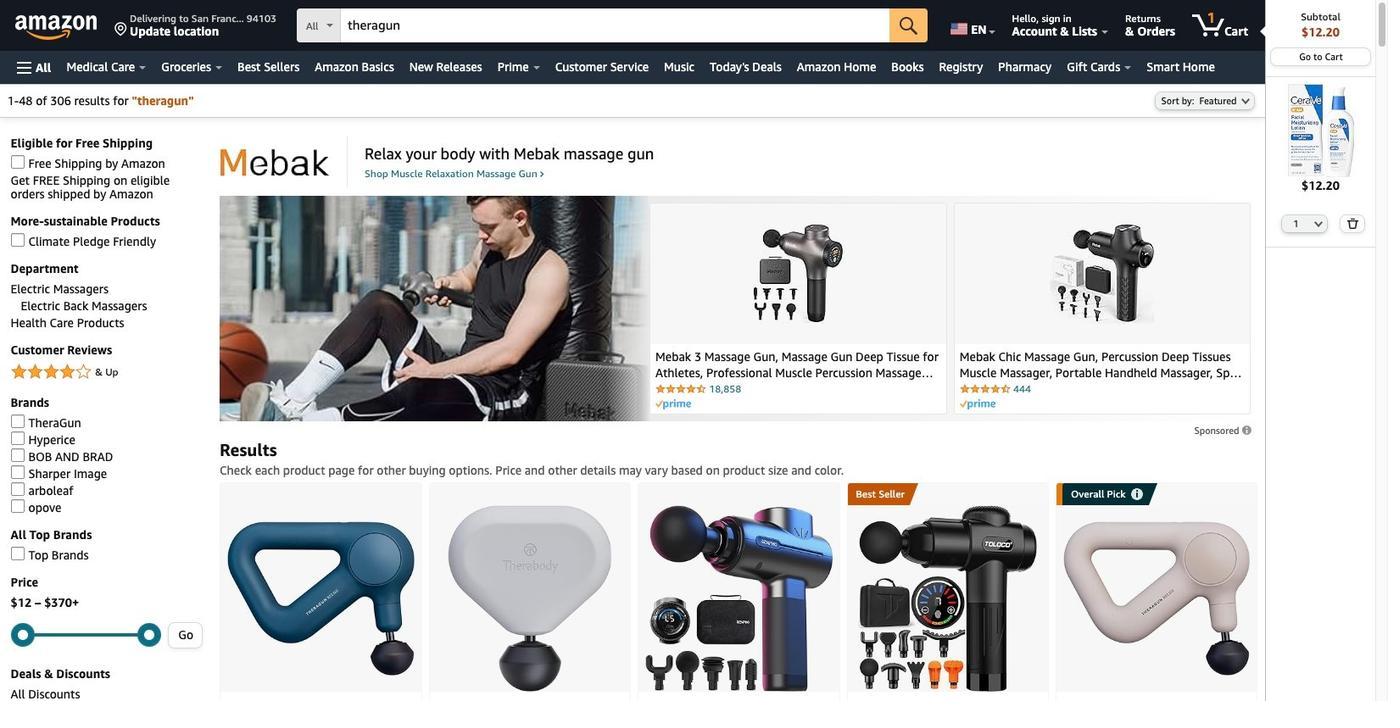Task type: locate. For each thing, give the bounding box(es) containing it.
4 checkbox image from the top
[[11, 432, 24, 446]]

Search Amazon text field
[[341, 9, 890, 42]]

3 checkbox image from the top
[[11, 415, 24, 429]]

group
[[848, 483, 910, 505]]

4 stars & up element
[[11, 363, 203, 383]]

2 checkbox image from the top
[[11, 483, 24, 497]]

None range field
[[11, 634, 161, 637], [11, 634, 161, 637], [11, 634, 161, 637], [11, 634, 161, 637]]

sponsored ad - renpho massage gun deep tissue muscle percussion massage gun, gifts for men dad, fsa and hsa eligible power... image
[[645, 505, 833, 692]]

dropdown image
[[1241, 98, 1250, 105]]

cerave am facial moisturizing lotion with spf 30 | oil-free face moisturizer with spf | formulated with hyaluronic acid, niacinamide &amp; ceramides | non-comedogenic | broad spectrum sunscreen | 3 ounce image
[[1275, 84, 1368, 177]]

checkbox image
[[11, 466, 24, 480], [11, 483, 24, 497], [11, 500, 24, 514], [11, 547, 24, 561]]

amazon image
[[15, 15, 98, 41]]

sponsored ad - theragun relief handheld percussion massage gun - easy-to-use, comfortable & light personal massager for ev... image
[[227, 521, 414, 676]]

sponsored ad - theragun mini handheld percussion massage gun - portable deep tissue massager for muscle pain relief in nec... image
[[448, 505, 612, 692]]

None submit
[[890, 8, 928, 42], [1341, 215, 1364, 232], [890, 8, 928, 42], [1341, 215, 1364, 232]]

checkbox image
[[11, 156, 24, 169], [11, 234, 24, 247], [11, 415, 24, 429], [11, 432, 24, 446], [11, 449, 24, 463]]

dropdown image
[[1315, 220, 1323, 227]]

None search field
[[297, 8, 928, 44]]



Task type: vqa. For each thing, say whether or not it's contained in the screenshot.
$39.99 submit related to "Jade Stone" image
no



Task type: describe. For each thing, give the bounding box(es) containing it.
2 checkbox image from the top
[[11, 234, 24, 247]]

3 checkbox image from the top
[[11, 500, 24, 514]]

eligible for prime. image
[[656, 399, 691, 410]]

Submit price range submit
[[169, 623, 202, 648]]

delete image
[[1347, 218, 1359, 229]]

navigation navigation
[[0, 0, 1377, 701]]

eligible for prime. image
[[960, 399, 996, 410]]

4 checkbox image from the top
[[11, 547, 24, 561]]

5 checkbox image from the top
[[11, 449, 24, 463]]

theragun relief handheld percussion massage gun - easy-to-use, comfortable & light personal massager for every day pain re... image
[[1064, 521, 1251, 676]]

sponsored ad - toloco massage gun, father day gifts, deep tissue back massage for athletes for pain relief, percussion mas... image
[[859, 505, 1038, 692]]

1 checkbox image from the top
[[11, 466, 24, 480]]

none search field inside navigation navigation
[[297, 8, 928, 44]]

1 checkbox image from the top
[[11, 156, 24, 169]]



